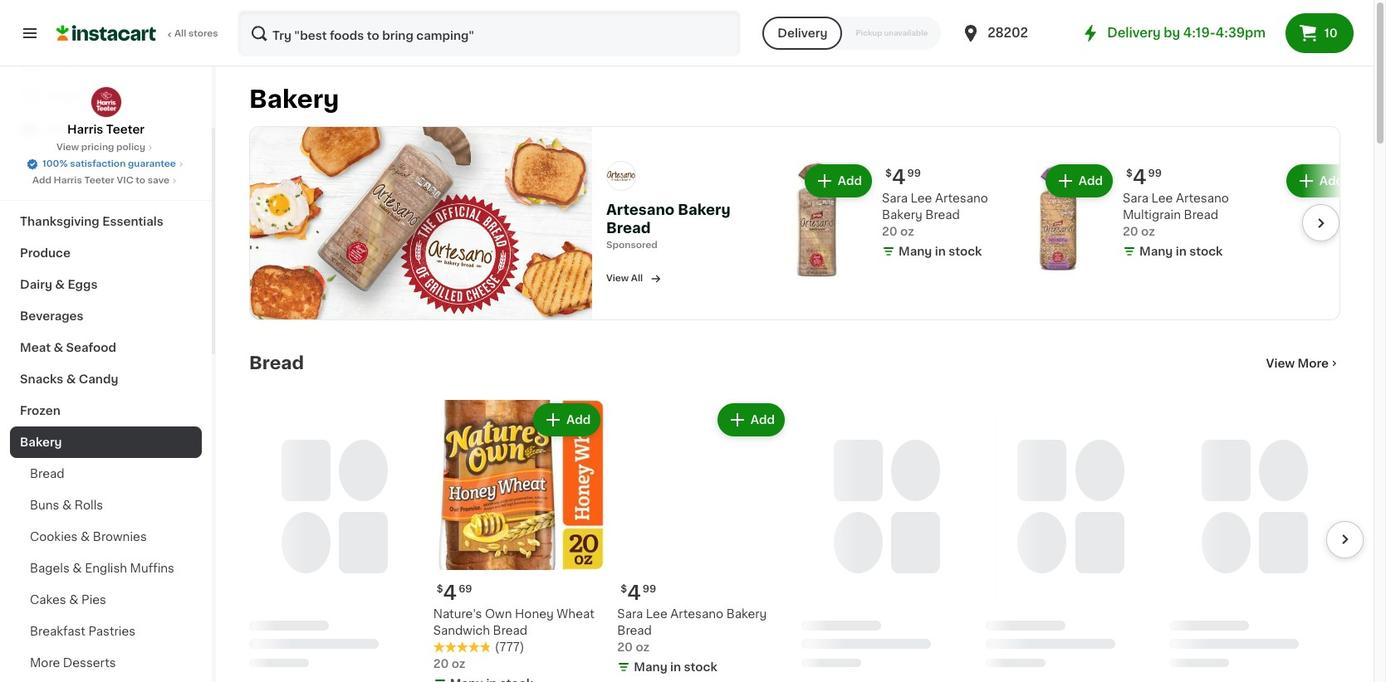 Task type: vqa. For each thing, say whether or not it's contained in the screenshot.
Buns & Rolls link
yes



Task type: describe. For each thing, give the bounding box(es) containing it.
bread inside 'artesano bakery bread spo nsored'
[[606, 222, 651, 235]]

10 button
[[1286, 13, 1354, 53]]

view for view more
[[1266, 358, 1295, 369]]

instacart logo image
[[56, 23, 156, 43]]

brownies
[[93, 532, 147, 543]]

delivery by 4:19-4:39pm link
[[1081, 23, 1266, 43]]

meat & seafood link
[[10, 332, 202, 364]]

all stores
[[174, 29, 218, 38]]

shop
[[47, 57, 78, 69]]

pastries
[[89, 626, 135, 638]]

bagels
[[30, 563, 70, 575]]

seafood
[[66, 342, 116, 354]]

harris teeter logo image
[[90, 86, 122, 118]]

sara inside sara lee artesano multigrain bread 20 oz
[[1123, 193, 1149, 204]]

1 horizontal spatial more
[[1298, 358, 1329, 369]]

produce
[[20, 248, 71, 259]]

stock inside item carousel region
[[684, 662, 717, 674]]

sara inside product group
[[617, 609, 643, 621]]

pricing
[[81, 143, 114, 152]]

1 horizontal spatial stock
[[949, 246, 982, 257]]

lists
[[47, 157, 75, 169]]

candy
[[79, 374, 118, 385]]

1 vertical spatial teeter
[[84, 176, 114, 185]]

$ 4 99 inside product group
[[621, 584, 656, 603]]

bakery link
[[10, 427, 202, 458]]

save
[[148, 176, 169, 185]]

more desserts
[[30, 658, 116, 669]]

1 horizontal spatial lee
[[911, 193, 932, 204]]

buns & rolls
[[30, 500, 103, 512]]

essentials
[[102, 216, 163, 228]]

cakes
[[30, 595, 66, 606]]

honey
[[515, 609, 554, 621]]

& for meat
[[54, 342, 63, 354]]

buy it again
[[47, 91, 117, 102]]

nature's own honey wheat sandwich bread
[[433, 609, 595, 637]]

1 horizontal spatial all
[[631, 274, 643, 283]]

desserts
[[63, 658, 116, 669]]

stores
[[188, 29, 218, 38]]

bagels & english muffins link
[[10, 553, 202, 585]]

cakes & pies
[[30, 595, 106, 606]]

2 horizontal spatial many
[[1140, 246, 1173, 257]]

view pricing policy
[[56, 143, 145, 152]]

beverages link
[[10, 301, 202, 332]]

& for cakes
[[69, 595, 79, 606]]

bagels & english muffins
[[30, 563, 174, 575]]

it
[[73, 91, 81, 102]]

lee inside product group
[[646, 609, 668, 621]]

rolls
[[75, 500, 103, 512]]

muffins
[[130, 563, 174, 575]]

recipes
[[47, 124, 95, 135]]

snacks
[[20, 374, 63, 385]]

view more link
[[1266, 355, 1340, 372]]

buy it again link
[[10, 80, 202, 113]]

beverages
[[20, 311, 84, 322]]

100% satisfaction guarantee button
[[26, 154, 186, 171]]

vic
[[117, 176, 133, 185]]

0 vertical spatial sara lee artesano bakery bread 20 oz
[[882, 193, 988, 237]]

artesano bakery bread. the official bread of grilled cheese. image
[[250, 127, 592, 320]]

bread inside sara lee artesano multigrain bread 20 oz
[[1184, 209, 1219, 221]]

nsored
[[625, 241, 658, 250]]

Search field
[[239, 12, 739, 55]]

(777)
[[495, 642, 524, 654]]

lists link
[[10, 146, 202, 179]]

snacks & candy link
[[10, 364, 202, 395]]

$ 4 69
[[437, 584, 472, 603]]

10
[[1324, 27, 1338, 39]]

dairy
[[20, 279, 52, 291]]

thanksgiving
[[20, 216, 99, 228]]

nature's
[[433, 609, 482, 621]]

1 vertical spatial harris
[[54, 176, 82, 185]]

spo
[[606, 241, 625, 250]]

dairy & eggs link
[[10, 269, 202, 301]]

breakfast
[[30, 626, 86, 638]]

more desserts link
[[10, 648, 202, 679]]

produce link
[[10, 238, 202, 269]]

breakfast pastries link
[[10, 616, 202, 648]]

cookies & brownies link
[[10, 522, 202, 553]]

teeter inside 'link'
[[106, 124, 145, 135]]

2 horizontal spatial 99
[[1148, 168, 1162, 178]]

20 oz
[[433, 659, 465, 671]]

harris teeter link
[[67, 86, 145, 138]]

100% satisfaction guarantee
[[42, 159, 176, 169]]

add harris teeter vic to save link
[[32, 174, 179, 188]]

dairy & eggs
[[20, 279, 98, 291]]

guarantee
[[128, 159, 176, 169]]

view all
[[606, 274, 643, 283]]

to
[[136, 176, 145, 185]]

69
[[459, 585, 472, 595]]

2 horizontal spatial many in stock
[[1140, 246, 1223, 257]]

sara lee artesano bakery bread 20 oz inside product group
[[617, 609, 767, 654]]

& for cookies
[[81, 532, 90, 543]]

1 horizontal spatial sara
[[882, 193, 908, 204]]

recipes link
[[10, 113, 202, 146]]

2 horizontal spatial $ 4 99
[[1126, 168, 1162, 187]]



Task type: locate. For each thing, give the bounding box(es) containing it.
in inside product group
[[670, 662, 681, 674]]

artesano inside 'artesano bakery bread spo nsored'
[[606, 203, 675, 217]]

wheat
[[557, 609, 595, 621]]

cakes & pies link
[[10, 585, 202, 616]]

1 horizontal spatial $ 4 99
[[885, 168, 921, 187]]

many inside product group
[[634, 662, 667, 674]]

add inside add link
[[1320, 175, 1344, 187]]

1 vertical spatial bread link
[[10, 458, 202, 490]]

view for view all
[[606, 274, 629, 283]]

0 vertical spatial view
[[56, 143, 79, 152]]

meat
[[20, 342, 51, 354]]

harris teeter
[[67, 124, 145, 135]]

oz
[[900, 226, 914, 237], [1141, 226, 1155, 237], [636, 642, 650, 654], [452, 659, 465, 671]]

& inside dairy & eggs link
[[55, 279, 65, 291]]

service type group
[[763, 17, 941, 50]]

add inside add harris teeter vic to save link
[[32, 176, 51, 185]]

1 vertical spatial all
[[631, 274, 643, 283]]

★★★★★
[[433, 642, 491, 654], [433, 642, 491, 654]]

0 vertical spatial harris
[[67, 124, 103, 135]]

artesano inside sara lee artesano multigrain bread 20 oz
[[1176, 193, 1229, 204]]

0 vertical spatial teeter
[[106, 124, 145, 135]]

$ inside $ 4 69
[[437, 585, 443, 595]]

& inside meat & seafood link
[[54, 342, 63, 354]]

1 horizontal spatial view
[[606, 274, 629, 283]]

many in stock
[[899, 246, 982, 257], [1140, 246, 1223, 257], [634, 662, 717, 674]]

delivery inside delivery by 4:19-4:39pm link
[[1107, 27, 1161, 39]]

0 horizontal spatial many
[[634, 662, 667, 674]]

bread
[[925, 209, 960, 221], [1184, 209, 1219, 221], [606, 222, 651, 235], [249, 354, 304, 372], [30, 468, 64, 480], [493, 626, 528, 637], [617, 626, 652, 637]]

1 horizontal spatial many in stock
[[899, 246, 982, 257]]

cookies & brownies
[[30, 532, 147, 543]]

1 vertical spatial view
[[606, 274, 629, 283]]

& right cookies
[[81, 532, 90, 543]]

0 horizontal spatial many in stock
[[634, 662, 717, 674]]

100%
[[42, 159, 68, 169]]

artesano inside product group
[[670, 609, 723, 621]]

satisfaction
[[70, 159, 126, 169]]

$
[[885, 168, 892, 178], [1126, 168, 1133, 178], [437, 585, 443, 595], [621, 585, 627, 595]]

all down nsored
[[631, 274, 643, 283]]

0 horizontal spatial delivery
[[778, 27, 828, 39]]

0 horizontal spatial in
[[670, 662, 681, 674]]

sandwich
[[433, 626, 490, 637]]

0 horizontal spatial sara lee artesano bakery bread 20 oz
[[617, 609, 767, 654]]

item carousel region
[[249, 393, 1364, 683]]

20 inside sara lee artesano multigrain bread 20 oz
[[1123, 226, 1138, 237]]

4:39pm
[[1216, 27, 1266, 39]]

bread link
[[249, 354, 304, 374], [10, 458, 202, 490]]

4:19-
[[1183, 27, 1216, 39]]

product group
[[433, 400, 604, 683], [617, 400, 788, 680]]

& for buns
[[62, 500, 72, 512]]

harris down lists at left
[[54, 176, 82, 185]]

buy
[[47, 91, 70, 102]]

all
[[174, 29, 186, 38], [631, 274, 643, 283]]

1 horizontal spatial delivery
[[1107, 27, 1161, 39]]

0 vertical spatial more
[[1298, 358, 1329, 369]]

& left eggs at the top of the page
[[55, 279, 65, 291]]

1 vertical spatial sara lee artesano bakery bread 20 oz
[[617, 609, 767, 654]]

& left 'candy'
[[66, 374, 76, 385]]

delivery inside 'delivery' button
[[778, 27, 828, 39]]

policy
[[116, 143, 145, 152]]

bread link for view more link in the right bottom of the page
[[249, 354, 304, 374]]

0 horizontal spatial stock
[[684, 662, 717, 674]]

& for dairy
[[55, 279, 65, 291]]

artesano bakery bread image
[[606, 161, 636, 191]]

bakery inside 'artesano bakery bread spo nsored'
[[678, 203, 731, 217]]

many in stock inside product group
[[634, 662, 717, 674]]

& inside bagels & english muffins link
[[73, 563, 82, 575]]

oz inside sara lee artesano multigrain bread 20 oz
[[1141, 226, 1155, 237]]

& right 'meat'
[[54, 342, 63, 354]]

harris
[[67, 124, 103, 135], [54, 176, 82, 185]]

view pricing policy link
[[56, 141, 155, 154]]

artesano
[[935, 193, 988, 204], [1176, 193, 1229, 204], [606, 203, 675, 217], [670, 609, 723, 621]]

1 horizontal spatial product group
[[617, 400, 788, 680]]

0 horizontal spatial product group
[[433, 400, 604, 683]]

breakfast pastries
[[30, 626, 135, 638]]

0 horizontal spatial more
[[30, 658, 60, 669]]

frozen
[[20, 405, 60, 417]]

shop link
[[10, 47, 202, 80]]

& inside cakes & pies link
[[69, 595, 79, 606]]

& inside cookies & brownies link
[[81, 532, 90, 543]]

all left stores
[[174, 29, 186, 38]]

2 horizontal spatial lee
[[1152, 193, 1173, 204]]

buns
[[30, 500, 59, 512]]

1 horizontal spatial 99
[[907, 168, 921, 178]]

2 horizontal spatial view
[[1266, 358, 1295, 369]]

teeter up policy at top
[[106, 124, 145, 135]]

& inside snacks & candy link
[[66, 374, 76, 385]]

& inside buns & rolls 'link'
[[62, 500, 72, 512]]

pies
[[81, 595, 106, 606]]

1 vertical spatial more
[[30, 658, 60, 669]]

all inside "all stores" 'link'
[[174, 29, 186, 38]]

add harris teeter vic to save
[[32, 176, 169, 185]]

& right bagels
[[73, 563, 82, 575]]

snacks & candy
[[20, 374, 118, 385]]

& for bagels
[[73, 563, 82, 575]]

& left 'pies'
[[69, 595, 79, 606]]

99 inside product group
[[643, 585, 656, 595]]

bread link for buns & rolls 'link'
[[10, 458, 202, 490]]

all stores link
[[56, 10, 219, 56]]

1 horizontal spatial in
[[935, 246, 946, 257]]

2 product group from the left
[[617, 400, 788, 680]]

by
[[1164, 27, 1180, 39]]

0 horizontal spatial view
[[56, 143, 79, 152]]

thanksgiving essentials
[[20, 216, 163, 228]]

view for view pricing policy
[[56, 143, 79, 152]]

buns & rolls link
[[10, 490, 202, 522]]

frozen link
[[10, 395, 202, 427]]

0 horizontal spatial sara
[[617, 609, 643, 621]]

2 horizontal spatial stock
[[1189, 246, 1223, 257]]

lee
[[911, 193, 932, 204], [1152, 193, 1173, 204], [646, 609, 668, 621]]

harris up pricing
[[67, 124, 103, 135]]

teeter down satisfaction
[[84, 176, 114, 185]]

eggs
[[68, 279, 98, 291]]

thanksgiving essentials link
[[10, 206, 202, 238]]

1 horizontal spatial bread link
[[249, 354, 304, 374]]

view more
[[1266, 358, 1329, 369]]

bakery inside product group
[[726, 609, 767, 621]]

delivery for delivery by 4:19-4:39pm
[[1107, 27, 1161, 39]]

sara lee artesano multigrain bread 20 oz
[[1123, 193, 1229, 237]]

0 horizontal spatial lee
[[646, 609, 668, 621]]

0 horizontal spatial bread link
[[10, 458, 202, 490]]

&
[[55, 279, 65, 291], [54, 342, 63, 354], [66, 374, 76, 385], [62, 500, 72, 512], [81, 532, 90, 543], [73, 563, 82, 575], [69, 595, 79, 606]]

99
[[907, 168, 921, 178], [1148, 168, 1162, 178], [643, 585, 656, 595]]

english
[[85, 563, 127, 575]]

meat & seafood
[[20, 342, 116, 354]]

cookies
[[30, 532, 78, 543]]

multigrain
[[1123, 209, 1181, 221]]

0 vertical spatial all
[[174, 29, 186, 38]]

& left rolls
[[62, 500, 72, 512]]

view
[[56, 143, 79, 152], [606, 274, 629, 283], [1266, 358, 1295, 369]]

harris inside 'link'
[[67, 124, 103, 135]]

lee inside sara lee artesano multigrain bread 20 oz
[[1152, 193, 1173, 204]]

stock
[[949, 246, 982, 257], [1189, 246, 1223, 257], [684, 662, 717, 674]]

0 horizontal spatial $ 4 99
[[621, 584, 656, 603]]

1 horizontal spatial many
[[899, 246, 932, 257]]

delivery button
[[763, 17, 843, 50]]

$ 4 99
[[885, 168, 921, 187], [1126, 168, 1162, 187], [621, 584, 656, 603]]

0 horizontal spatial 99
[[643, 585, 656, 595]]

28202 button
[[961, 10, 1061, 56]]

20
[[882, 226, 898, 237], [1123, 226, 1138, 237], [617, 642, 633, 654], [433, 659, 449, 671]]

bread inside nature's own honey wheat sandwich bread
[[493, 626, 528, 637]]

28202
[[988, 27, 1028, 39]]

None search field
[[238, 10, 741, 56]]

own
[[485, 609, 512, 621]]

& for snacks
[[66, 374, 76, 385]]

2 horizontal spatial in
[[1176, 246, 1187, 257]]

in
[[935, 246, 946, 257], [1176, 246, 1187, 257], [670, 662, 681, 674]]

delivery for delivery
[[778, 27, 828, 39]]

2 horizontal spatial sara
[[1123, 193, 1149, 204]]

0 horizontal spatial all
[[174, 29, 186, 38]]

delivery by 4:19-4:39pm
[[1107, 27, 1266, 39]]

1 product group from the left
[[433, 400, 604, 683]]

0 vertical spatial bread link
[[249, 354, 304, 374]]

1 horizontal spatial sara lee artesano bakery bread 20 oz
[[882, 193, 988, 237]]

add button
[[806, 166, 870, 196], [1047, 166, 1111, 196], [1288, 166, 1352, 196], [535, 405, 599, 435], [719, 405, 783, 435]]

2 vertical spatial view
[[1266, 358, 1295, 369]]



